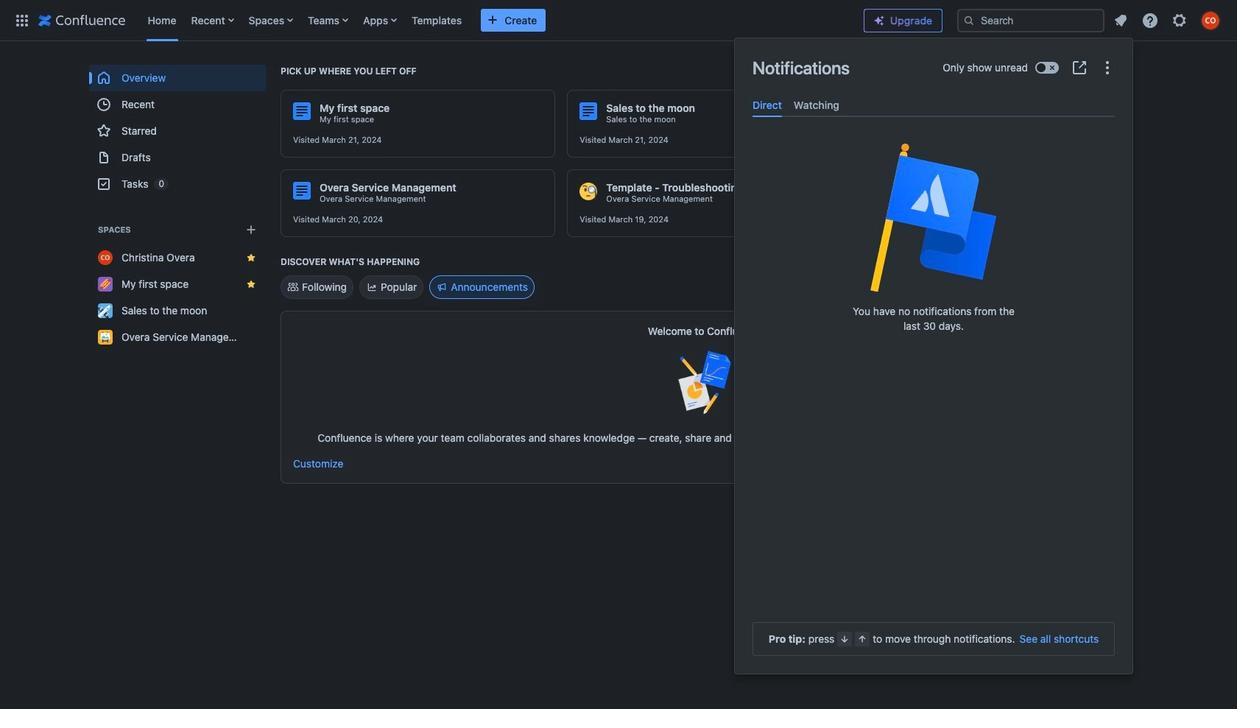 Task type: locate. For each thing, give the bounding box(es) containing it.
Search field
[[957, 8, 1104, 32]]

create a space image
[[242, 221, 260, 239]]

group
[[89, 65, 266, 197]]

1 horizontal spatial list
[[1107, 7, 1228, 34]]

0 vertical spatial unstar this space image
[[245, 252, 257, 264]]

list
[[140, 0, 852, 41], [1107, 7, 1228, 34]]

open notifications in a new tab image
[[1071, 59, 1088, 77]]

:notebook: image
[[866, 183, 884, 200]]

1 vertical spatial unstar this space image
[[245, 278, 257, 290]]

dialog
[[735, 38, 1132, 674]]

:face_with_monocle: image
[[580, 183, 597, 200]]

global element
[[9, 0, 852, 41]]

unstar this space image
[[245, 252, 257, 264], [245, 278, 257, 290]]

tab list
[[747, 93, 1121, 117]]

None search field
[[957, 8, 1104, 32]]

tab panel
[[747, 117, 1121, 129]]

0 horizontal spatial list
[[140, 0, 852, 41]]

banner
[[0, 0, 1237, 44]]

confluence image
[[38, 11, 126, 29], [38, 11, 126, 29]]

1 unstar this space image from the top
[[245, 252, 257, 264]]



Task type: vqa. For each thing, say whether or not it's contained in the screenshot.
list
yes



Task type: describe. For each thing, give the bounding box(es) containing it.
notification icon image
[[1112, 11, 1130, 29]]

:face_with_monocle: image
[[580, 183, 597, 200]]

search image
[[963, 14, 975, 26]]

arrow up image
[[857, 633, 868, 645]]

premium image
[[873, 15, 885, 27]]

2 unstar this space image from the top
[[245, 278, 257, 290]]

settings icon image
[[1171, 11, 1188, 29]]

list for appswitcher icon
[[140, 0, 852, 41]]

more image
[[1099, 59, 1116, 77]]

help icon image
[[1141, 11, 1159, 29]]

appswitcher icon image
[[13, 11, 31, 29]]

:notebook: image
[[866, 183, 884, 200]]

arrow down image
[[839, 633, 851, 645]]

list for "premium" image
[[1107, 7, 1228, 34]]



